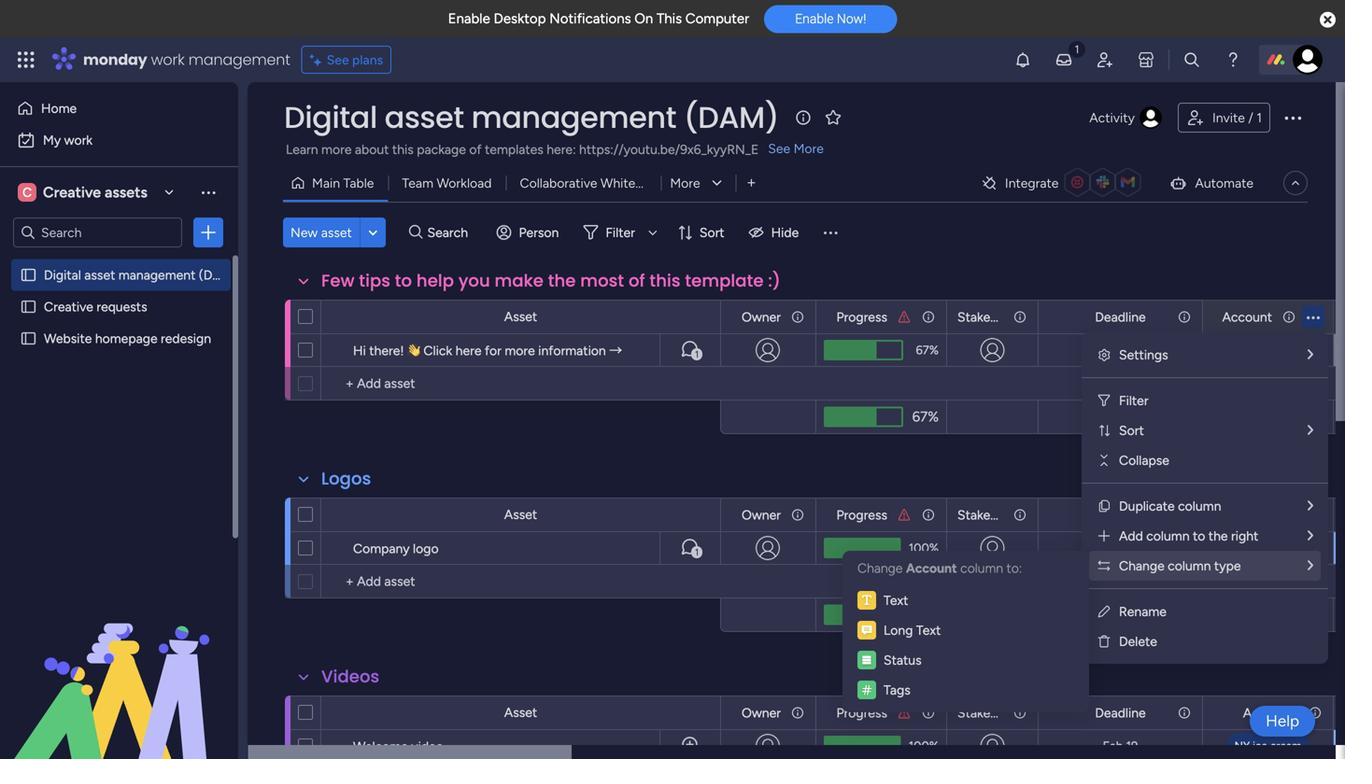 Task type: locate. For each thing, give the bounding box(es) containing it.
enable inside button
[[795, 11, 834, 26]]

text up long
[[884, 593, 909, 609]]

workload
[[437, 175, 492, 191]]

0 horizontal spatial asset
[[84, 267, 115, 283]]

change column type image
[[1097, 559, 1112, 574]]

column
[[1179, 499, 1222, 514], [1147, 528, 1190, 544], [1168, 558, 1212, 574], [961, 561, 1004, 577]]

settings
[[1120, 347, 1169, 363]]

this down arrow down icon
[[650, 269, 681, 293]]

Owner field
[[737, 307, 786, 328], [737, 505, 786, 526], [737, 703, 786, 724]]

2 stakehoders field from the top
[[953, 505, 1031, 526]]

0 vertical spatial 1 button
[[660, 334, 721, 367]]

invite / 1
[[1213, 110, 1263, 126]]

logos
[[321, 467, 371, 491]]

public board image
[[20, 266, 37, 284], [20, 298, 37, 316], [20, 330, 37, 348]]

enable now!
[[795, 11, 867, 26]]

Logos field
[[317, 467, 376, 492]]

0 vertical spatial digital asset management (dam)
[[284, 97, 779, 138]]

1 vertical spatial of
[[629, 269, 645, 293]]

notifications image
[[1014, 50, 1033, 69]]

enable left "now!"
[[795, 11, 834, 26]]

2 ny ice cream from the top
[[1235, 740, 1302, 753]]

0 horizontal spatial the
[[548, 269, 576, 293]]

digital
[[284, 97, 377, 138], [44, 267, 81, 283]]

Search field
[[423, 220, 479, 246]]

Few tips to help you make the most of this template :) field
[[317, 269, 786, 293]]

0 vertical spatial creative
[[43, 184, 101, 201]]

list box
[[0, 256, 238, 607]]

0 vertical spatial management
[[189, 49, 290, 70]]

cream down help "button"
[[1271, 740, 1302, 753]]

2 stakehoders from the top
[[958, 507, 1031, 523]]

column down duplicate column
[[1147, 528, 1190, 544]]

2 vertical spatial stakehoders field
[[953, 703, 1031, 724]]

0 horizontal spatial text
[[884, 593, 909, 609]]

options image
[[1282, 107, 1305, 129]]

1 horizontal spatial digital asset management (dam)
[[284, 97, 779, 138]]

public board image for digital asset management (dam)
[[20, 266, 37, 284]]

automate
[[1196, 175, 1254, 191]]

3 progress from the top
[[837, 706, 888, 721]]

deadline field up settings "icon"
[[1091, 307, 1151, 328]]

website homepage redesign
[[44, 331, 211, 347]]

help
[[1266, 712, 1300, 731]]

2 vertical spatial public board image
[[20, 330, 37, 348]]

0 vertical spatial asset
[[385, 97, 464, 138]]

1 horizontal spatial the
[[1209, 528, 1228, 544]]

0 vertical spatial ny
[[1235, 542, 1251, 555]]

1 vertical spatial feb 19
[[1103, 739, 1139, 754]]

creative requests
[[44, 299, 147, 315]]

desktop
[[494, 10, 546, 27]]

deadline up settings "icon"
[[1096, 309, 1146, 325]]

update feed image
[[1055, 50, 1074, 69]]

dapulse close image
[[1321, 11, 1336, 30]]

1 vertical spatial text
[[917, 623, 941, 639]]

1 vertical spatial more
[[670, 175, 701, 191]]

management inside list box
[[119, 267, 196, 283]]

this
[[657, 10, 682, 27]]

column information image
[[921, 310, 936, 325], [1178, 310, 1192, 325], [1282, 310, 1297, 325], [791, 508, 806, 523], [921, 508, 936, 523], [1013, 508, 1028, 523], [1308, 508, 1323, 523], [791, 706, 806, 721], [1178, 706, 1192, 721], [1308, 706, 1323, 721]]

see plans
[[327, 52, 383, 68]]

john smith image
[[1293, 45, 1323, 75]]

there's a configuration issue.
select which status columns will affect the progress calculation image for 1st progress 'field' from the top of the page
[[897, 310, 912, 325]]

1 progress field from the top
[[832, 307, 892, 328]]

1 list arrow image from the top
[[1308, 348, 1314, 362]]

ice down help "button"
[[1253, 740, 1268, 753]]

this right about at the top left of the page
[[392, 142, 414, 157]]

home option
[[11, 93, 227, 123]]

sort image
[[1097, 423, 1112, 438]]

1 vertical spatial %
[[930, 541, 939, 556]]

1 1 button from the top
[[660, 334, 721, 367]]

👋
[[407, 343, 421, 359]]

1 % from the top
[[930, 343, 939, 358]]

0 horizontal spatial (dam)
[[199, 267, 237, 283]]

column for duplicate
[[1179, 499, 1222, 514]]

creative
[[43, 184, 101, 201], [44, 299, 93, 315]]

0 horizontal spatial change
[[858, 561, 903, 577]]

0 horizontal spatial to
[[395, 269, 412, 293]]

filter
[[606, 225, 635, 241], [1120, 393, 1149, 409]]

column down add column to the right
[[1168, 558, 1212, 574]]

1 horizontal spatial asset
[[321, 225, 352, 241]]

1 vertical spatial owner
[[742, 507, 781, 523]]

2 vertical spatial management
[[119, 267, 196, 283]]

1 vertical spatial work
[[64, 132, 93, 148]]

1 stakehoders field from the top
[[953, 307, 1031, 328]]

0 vertical spatial to
[[395, 269, 412, 293]]

0 vertical spatial sort
[[700, 225, 725, 241]]

collaborative whiteboard
[[520, 175, 670, 191]]

more up main table button
[[322, 142, 352, 157]]

1 vertical spatial cream
[[1271, 740, 1302, 753]]

digital asset management (dam) up templates
[[284, 97, 779, 138]]

requests
[[97, 299, 147, 315]]

automate button
[[1162, 168, 1262, 198]]

+ Add asset text field
[[331, 571, 712, 593]]

0 vertical spatial stakehoders field
[[953, 307, 1031, 328]]

1 vertical spatial asset
[[504, 507, 538, 523]]

0 vertical spatial more
[[794, 141, 824, 157]]

% for 67 %
[[930, 343, 939, 358]]

the left right
[[1209, 528, 1228, 544]]

2 asset from the top
[[504, 507, 538, 523]]

Account field
[[1218, 307, 1278, 328], [1239, 703, 1298, 724]]

0 horizontal spatial filter
[[606, 225, 635, 241]]

delete image
[[1097, 635, 1112, 650]]

more
[[794, 141, 824, 157], [670, 175, 701, 191]]

few tips to help you make the most of this template :)
[[321, 269, 781, 293]]

0 vertical spatial 19
[[1127, 541, 1139, 556]]

here
[[456, 343, 482, 359]]

creative assets
[[43, 184, 147, 201]]

duplicate column image
[[1097, 499, 1112, 514]]

collaborative whiteboard button
[[506, 168, 670, 198]]

2 vertical spatial deadline field
[[1091, 703, 1151, 724]]

2 public board image from the top
[[20, 298, 37, 316]]

0 vertical spatial see
[[327, 52, 349, 68]]

ny ice cream left list arrow icon
[[1235, 542, 1302, 555]]

100
[[909, 541, 930, 556]]

0 vertical spatial owner
[[742, 309, 781, 325]]

1 vertical spatial public board image
[[20, 298, 37, 316]]

to for tips
[[395, 269, 412, 293]]

creative for creative assets
[[43, 184, 101, 201]]

text
[[884, 593, 909, 609], [917, 623, 941, 639]]

more inside learn more about this package of templates here: https://youtu.be/9x6_kyyrn_e see more
[[794, 141, 824, 157]]

asset up "creative requests"
[[84, 267, 115, 283]]

see up 'hide' popup button
[[768, 141, 791, 157]]

1 owner from the top
[[742, 309, 781, 325]]

to:
[[1007, 561, 1022, 577]]

0 vertical spatial account
[[1223, 309, 1273, 325]]

home link
[[11, 93, 227, 123]]

2 vertical spatial progress
[[837, 706, 888, 721]]

3 stakehoders from the top
[[958, 706, 1031, 721]]

more
[[322, 142, 352, 157], [505, 343, 535, 359]]

workspace image
[[18, 182, 36, 203]]

0 vertical spatial this
[[392, 142, 414, 157]]

lottie animation image
[[0, 571, 238, 760]]

digital up "creative requests"
[[44, 267, 81, 283]]

2 vertical spatial deadline
[[1096, 706, 1146, 721]]

public board image for creative requests
[[20, 298, 37, 316]]

2 owner from the top
[[742, 507, 781, 523]]

1 horizontal spatial more
[[794, 141, 824, 157]]

public board image down workspace image
[[20, 266, 37, 284]]

0 horizontal spatial enable
[[448, 10, 490, 27]]

0 vertical spatial stakehoders
[[958, 309, 1031, 325]]

make
[[495, 269, 544, 293]]

account for bottommost account field
[[1244, 706, 1294, 721]]

0 horizontal spatial sort
[[700, 225, 725, 241]]

digital up learn
[[284, 97, 377, 138]]

1 there's a configuration issue.
select which status columns will affect the progress calculation image from the top
[[897, 310, 912, 325]]

work right my on the top of the page
[[64, 132, 93, 148]]

0 horizontal spatial this
[[392, 142, 414, 157]]

0 horizontal spatial more
[[670, 175, 701, 191]]

creative right workspace image
[[43, 184, 101, 201]]

deadline
[[1096, 309, 1146, 325], [1096, 507, 1146, 523], [1096, 706, 1146, 721]]

2 vertical spatial owner field
[[737, 703, 786, 724]]

3 deadline from the top
[[1096, 706, 1146, 721]]

deadline up add
[[1096, 507, 1146, 523]]

filter inside popup button
[[606, 225, 635, 241]]

ny ice cream down help "button"
[[1235, 740, 1302, 753]]

1 vertical spatial there's a configuration issue.
select which status columns will affect the progress calculation image
[[897, 508, 912, 523]]

0 vertical spatial work
[[151, 49, 185, 70]]

monday
[[83, 49, 147, 70]]

2 vertical spatial asset
[[84, 267, 115, 283]]

asset for videos
[[504, 705, 538, 721]]

more inside button
[[670, 175, 701, 191]]

1 vertical spatial (dam)
[[199, 267, 237, 283]]

1 vertical spatial digital asset management (dam)
[[44, 267, 237, 283]]

column for add
[[1147, 528, 1190, 544]]

1 enable from the left
[[448, 10, 490, 27]]

asset right new
[[321, 225, 352, 241]]

1 vertical spatial to
[[1193, 528, 1206, 544]]

1 horizontal spatial to
[[1193, 528, 1206, 544]]

of right the package
[[469, 142, 482, 157]]

1 vertical spatial sort
[[1120, 423, 1145, 439]]

management
[[189, 49, 290, 70], [471, 97, 677, 138], [119, 267, 196, 283]]

asset
[[504, 309, 538, 325], [504, 507, 538, 523], [504, 705, 538, 721]]

asset inside button
[[321, 225, 352, 241]]

stakehoders for first 'stakehoders' field from the top of the page
[[958, 309, 1031, 325]]

0 vertical spatial more
[[322, 142, 352, 157]]

(dam) down options image
[[199, 267, 237, 283]]

to right tips
[[395, 269, 412, 293]]

0 horizontal spatial more
[[322, 142, 352, 157]]

more right for
[[505, 343, 535, 359]]

0 vertical spatial asset
[[504, 309, 538, 325]]

sort right sort image
[[1120, 423, 1145, 439]]

1 vertical spatial 19
[[1127, 739, 1139, 754]]

assets
[[105, 184, 147, 201]]

1 vertical spatial 1 button
[[660, 532, 721, 565]]

0 vertical spatial the
[[548, 269, 576, 293]]

the left the most
[[548, 269, 576, 293]]

help image
[[1224, 50, 1243, 69]]

2 enable from the left
[[795, 11, 834, 26]]

2 progress from the top
[[837, 507, 888, 523]]

0 horizontal spatial digital
[[44, 267, 81, 283]]

workspace options image
[[199, 183, 218, 202]]

creative up website at the top
[[44, 299, 93, 315]]

few
[[321, 269, 355, 293]]

0 vertical spatial progress
[[837, 309, 888, 325]]

creative inside workspace selection "element"
[[43, 184, 101, 201]]

public board image left website at the top
[[20, 330, 37, 348]]

0 vertical spatial deadline field
[[1091, 307, 1151, 328]]

tips
[[359, 269, 391, 293]]

ny down help "button"
[[1235, 740, 1251, 753]]

2 there's a configuration issue.
select which status columns will affect the progress calculation image from the top
[[897, 508, 912, 523]]

option
[[0, 258, 238, 262]]

arrow down image
[[642, 221, 664, 244]]

work for my
[[64, 132, 93, 148]]

add to favorites image
[[824, 108, 843, 127]]

1
[[1257, 110, 1263, 126], [695, 349, 699, 360], [695, 547, 699, 558]]

0 vertical spatial public board image
[[20, 266, 37, 284]]

column for change
[[1168, 558, 1212, 574]]

public board image left "creative requests"
[[20, 298, 37, 316]]

menu image
[[822, 223, 840, 242]]

1 horizontal spatial enable
[[795, 11, 834, 26]]

change for change column type
[[1120, 558, 1165, 574]]

1 vertical spatial stakehoders
[[958, 507, 1031, 523]]

filter button
[[576, 218, 664, 248]]

asset for few tips to help you make the most of this template :)
[[504, 309, 538, 325]]

the
[[548, 269, 576, 293], [1209, 528, 1228, 544]]

Progress field
[[832, 307, 892, 328], [832, 505, 892, 526], [832, 703, 892, 724]]

right
[[1232, 528, 1259, 544]]

change down add
[[1120, 558, 1165, 574]]

of
[[469, 142, 482, 157], [629, 269, 645, 293]]

filter right filter icon
[[1120, 393, 1149, 409]]

add column to the right
[[1120, 528, 1259, 544]]

settings image
[[1097, 348, 1112, 363]]

column up add column to the right
[[1179, 499, 1222, 514]]

for
[[485, 343, 502, 359]]

2 vertical spatial asset
[[504, 705, 538, 721]]

1 horizontal spatial sort
[[1120, 423, 1145, 439]]

3 there's a configuration issue.
select which status columns will affect the progress calculation image from the top
[[897, 706, 912, 721]]

% up "67%"
[[930, 343, 939, 358]]

2 list arrow image from the top
[[1308, 424, 1314, 437]]

enable for enable desktop notifications on this computer
[[448, 10, 490, 27]]

2 cream from the top
[[1271, 740, 1302, 753]]

invite
[[1213, 110, 1246, 126]]

work inside option
[[64, 132, 93, 148]]

1 button for hi there!   👋  click here for more information  →
[[660, 334, 721, 367]]

you
[[459, 269, 490, 293]]

1 vertical spatial feb
[[1103, 739, 1124, 754]]

0 vertical spatial feb 19
[[1103, 541, 1139, 556]]

on
[[635, 10, 654, 27]]

Digital asset management (DAM) field
[[279, 97, 784, 138]]

progress
[[837, 309, 888, 325], [837, 507, 888, 523], [837, 706, 888, 721]]

4 list arrow image from the top
[[1308, 559, 1314, 573]]

hi there!   👋  click here for more information  →
[[353, 343, 623, 359]]

options image
[[199, 223, 218, 242]]

deadline field down "delete" icon
[[1091, 703, 1151, 724]]

progress for 1st progress 'field' from the bottom
[[837, 706, 888, 721]]

enable
[[448, 10, 490, 27], [795, 11, 834, 26]]

1 vertical spatial management
[[471, 97, 677, 138]]

list arrow image for settings
[[1308, 348, 1314, 362]]

1 asset from the top
[[504, 309, 538, 325]]

cream left list arrow icon
[[1271, 542, 1302, 555]]

1 public board image from the top
[[20, 266, 37, 284]]

2 vertical spatial owner
[[742, 706, 781, 721]]

more down show board description 'image'
[[794, 141, 824, 157]]

cream
[[1271, 542, 1302, 555], [1271, 740, 1302, 753]]

digital asset management (dam) up "requests"
[[44, 267, 237, 283]]

3 list arrow image from the top
[[1308, 500, 1314, 513]]

invite members image
[[1096, 50, 1115, 69]]

Deadline field
[[1091, 307, 1151, 328], [1091, 505, 1151, 526], [1091, 703, 1151, 724]]

work
[[151, 49, 185, 70], [64, 132, 93, 148]]

see inside see plans button
[[327, 52, 349, 68]]

work right 'monday'
[[151, 49, 185, 70]]

help
[[417, 269, 454, 293]]

lottie animation element
[[0, 571, 238, 760]]

0 vertical spatial feb
[[1103, 541, 1124, 556]]

owner for 3rd the owner field from the top
[[742, 706, 781, 721]]

filter image
[[1097, 393, 1112, 408]]

new
[[291, 225, 318, 241]]

3 progress field from the top
[[832, 703, 892, 724]]

1 stakehoders from the top
[[958, 309, 1031, 325]]

0 vertical spatial filter
[[606, 225, 635, 241]]

% up change account column to:
[[930, 541, 939, 556]]

v2 search image
[[409, 222, 423, 243]]

3 public board image from the top
[[20, 330, 37, 348]]

1 progress from the top
[[837, 309, 888, 325]]

1 vertical spatial owner field
[[737, 505, 786, 526]]

0 horizontal spatial of
[[469, 142, 482, 157]]

1 horizontal spatial work
[[151, 49, 185, 70]]

2 vertical spatial progress field
[[832, 703, 892, 724]]

c
[[22, 185, 32, 200]]

there's a configuration issue.
select which status columns will affect the progress calculation image
[[897, 310, 912, 325], [897, 508, 912, 523], [897, 706, 912, 721]]

asset
[[385, 97, 464, 138], [321, 225, 352, 241], [84, 267, 115, 283]]

1 deadline field from the top
[[1091, 307, 1151, 328]]

see
[[327, 52, 349, 68], [768, 141, 791, 157]]

column information image
[[791, 310, 806, 325], [1013, 310, 1028, 325], [1178, 508, 1192, 523], [921, 706, 936, 721], [1013, 706, 1028, 721]]

text right long
[[917, 623, 941, 639]]

enable left desktop
[[448, 10, 490, 27]]

deadline field up add
[[1091, 505, 1151, 526]]

3 owner field from the top
[[737, 703, 786, 724]]

filter left arrow down icon
[[606, 225, 635, 241]]

sort up template
[[700, 225, 725, 241]]

more down https://youtu.be/9x6_kyyrn_e
[[670, 175, 701, 191]]

100%
[[904, 607, 939, 624]]

2 1 button from the top
[[660, 532, 721, 565]]

1 vertical spatial stakehoders field
[[953, 505, 1031, 526]]

ice
[[1253, 542, 1268, 555], [1253, 740, 1268, 753]]

asset up the package
[[385, 97, 464, 138]]

to up change column type
[[1193, 528, 1206, 544]]

1 vertical spatial filter
[[1120, 393, 1149, 409]]

main table
[[312, 175, 374, 191]]

2 vertical spatial account
[[1244, 706, 1294, 721]]

ny up type
[[1235, 542, 1251, 555]]

1 horizontal spatial see
[[768, 141, 791, 157]]

Stakehoders field
[[953, 307, 1031, 328], [953, 505, 1031, 526], [953, 703, 1031, 724]]

2 feb 19 from the top
[[1103, 739, 1139, 754]]

account
[[1223, 309, 1273, 325], [906, 561, 958, 577], [1244, 706, 1294, 721]]

to inside field
[[395, 269, 412, 293]]

1 horizontal spatial of
[[629, 269, 645, 293]]

owner for third the owner field from the bottom of the page
[[742, 309, 781, 325]]

ice left list arrow icon
[[1253, 542, 1268, 555]]

rename image
[[1097, 605, 1112, 620]]

of right the most
[[629, 269, 645, 293]]

main table button
[[283, 168, 388, 198]]

(dam) up add view image
[[684, 97, 779, 138]]

1 inside button
[[1257, 110, 1263, 126]]

feb 19
[[1103, 541, 1139, 556], [1103, 739, 1139, 754]]

computer
[[686, 10, 750, 27]]

progress for 1st progress 'field' from the top of the page
[[837, 309, 888, 325]]

3 deadline field from the top
[[1091, 703, 1151, 724]]

ny ice cream
[[1235, 542, 1302, 555], [1235, 740, 1302, 753]]

0 vertical spatial ice
[[1253, 542, 1268, 555]]

sort
[[700, 225, 725, 241], [1120, 423, 1145, 439]]

this inside learn more about this package of templates here: https://youtu.be/9x6_kyyrn_e see more
[[392, 142, 414, 157]]

this
[[392, 142, 414, 157], [650, 269, 681, 293]]

stakehoders
[[958, 309, 1031, 325], [958, 507, 1031, 523], [958, 706, 1031, 721]]

1 vertical spatial deadline
[[1096, 507, 1146, 523]]

2 % from the top
[[930, 541, 939, 556]]

see left plans
[[327, 52, 349, 68]]

0 vertical spatial digital
[[284, 97, 377, 138]]

1 vertical spatial this
[[650, 269, 681, 293]]

3 asset from the top
[[504, 705, 538, 721]]

list arrow image for duplicate column
[[1308, 500, 1314, 513]]

0 horizontal spatial digital asset management (dam)
[[44, 267, 237, 283]]

deadline down "delete" icon
[[1096, 706, 1146, 721]]

1 vertical spatial progress field
[[832, 505, 892, 526]]

3 owner from the top
[[742, 706, 781, 721]]

to
[[395, 269, 412, 293], [1193, 528, 1206, 544]]

my work link
[[11, 125, 227, 155]]

19
[[1127, 541, 1139, 556], [1127, 739, 1139, 754]]

→
[[609, 343, 623, 359]]

1 vertical spatial 1
[[695, 349, 699, 360]]

1 vertical spatial ny ice cream
[[1235, 740, 1302, 753]]

https://youtu.be/9x6_kyyrn_e
[[579, 142, 759, 157]]

1 vertical spatial progress
[[837, 507, 888, 523]]

change up long
[[858, 561, 903, 577]]

whiteboard
[[601, 175, 670, 191]]

1 vertical spatial account
[[906, 561, 958, 577]]

0 vertical spatial cream
[[1271, 542, 1302, 555]]

0 vertical spatial progress field
[[832, 307, 892, 328]]

list arrow image
[[1308, 348, 1314, 362], [1308, 424, 1314, 437], [1308, 500, 1314, 513], [1308, 559, 1314, 573]]



Task type: describe. For each thing, give the bounding box(es) containing it.
67 %
[[916, 343, 939, 358]]

integrate
[[1005, 175, 1059, 191]]

2 19 from the top
[[1127, 739, 1139, 754]]

Search in workspace field
[[39, 222, 156, 243]]

more button
[[661, 168, 736, 198]]

sort inside popup button
[[700, 225, 725, 241]]

duplicate column
[[1120, 499, 1222, 514]]

hide
[[772, 225, 799, 241]]

67
[[916, 343, 930, 358]]

2 feb from the top
[[1103, 739, 1124, 754]]

1 feb 19 from the top
[[1103, 541, 1139, 556]]

stakehoders for 2nd 'stakehoders' field from the bottom
[[958, 507, 1031, 523]]

1 vertical spatial the
[[1209, 528, 1228, 544]]

1 for hi there!   👋  click here for more information  →
[[695, 349, 699, 360]]

of inside field
[[629, 269, 645, 293]]

/
[[1249, 110, 1254, 126]]

monday marketplace image
[[1137, 50, 1156, 69]]

public board image for website homepage redesign
[[20, 330, 37, 348]]

table
[[343, 175, 374, 191]]

1 ny ice cream from the top
[[1235, 542, 1302, 555]]

1 19 from the top
[[1127, 541, 1139, 556]]

new asset button
[[283, 218, 360, 248]]

1 vertical spatial account field
[[1239, 703, 1298, 724]]

0 vertical spatial (dam)
[[684, 97, 779, 138]]

show board description image
[[793, 108, 815, 127]]

templates
[[485, 142, 544, 157]]

column left to:
[[961, 561, 1004, 577]]

long text
[[884, 623, 941, 639]]

notifications
[[550, 10, 631, 27]]

now!
[[837, 11, 867, 26]]

team
[[402, 175, 434, 191]]

status
[[884, 653, 922, 669]]

see inside learn more about this package of templates here: https://youtu.be/9x6_kyyrn_e see more
[[768, 141, 791, 157]]

person button
[[489, 218, 570, 248]]

my work option
[[11, 125, 227, 155]]

welcome
[[353, 739, 408, 755]]

collapse image
[[1097, 453, 1112, 468]]

0 vertical spatial text
[[884, 593, 909, 609]]

2 horizontal spatial asset
[[385, 97, 464, 138]]

hi
[[353, 343, 366, 359]]

click
[[424, 343, 452, 359]]

1 horizontal spatial filter
[[1120, 393, 1149, 409]]

100 %
[[909, 541, 939, 556]]

learn
[[286, 142, 318, 157]]

integrate button
[[974, 164, 1155, 203]]

1 feb from the top
[[1103, 541, 1124, 556]]

1 image
[[1069, 38, 1086, 59]]

activity
[[1090, 110, 1135, 126]]

2 deadline field from the top
[[1091, 505, 1151, 526]]

website
[[44, 331, 92, 347]]

sort button
[[670, 218, 736, 248]]

Videos field
[[317, 665, 384, 690]]

1 deadline from the top
[[1096, 309, 1146, 325]]

add
[[1120, 528, 1144, 544]]

1 for company logo
[[695, 547, 699, 558]]

% for 100 %
[[930, 541, 939, 556]]

collaborative
[[520, 175, 598, 191]]

there!
[[369, 343, 404, 359]]

search everything image
[[1183, 50, 1202, 69]]

more inside learn more about this package of templates here: https://youtu.be/9x6_kyyrn_e see more
[[322, 142, 352, 157]]

information
[[538, 343, 606, 359]]

plans
[[352, 52, 383, 68]]

account for topmost account field
[[1223, 309, 1273, 325]]

there's a configuration issue.
select which status columns will affect the progress calculation image for 1st progress 'field' from the bottom
[[897, 706, 912, 721]]

activity button
[[1082, 103, 1171, 133]]

1 vertical spatial digital
[[44, 267, 81, 283]]

1 button for company logo
[[660, 532, 721, 565]]

2 owner field from the top
[[737, 505, 786, 526]]

enable now! button
[[765, 5, 897, 33]]

2 ny from the top
[[1235, 740, 1251, 753]]

most
[[581, 269, 624, 293]]

add column to the right image
[[1097, 529, 1112, 544]]

asset inside list box
[[84, 267, 115, 283]]

3 stakehoders field from the top
[[953, 703, 1031, 724]]

main
[[312, 175, 340, 191]]

1 cream from the top
[[1271, 542, 1302, 555]]

change column type
[[1120, 558, 1242, 574]]

my work
[[43, 132, 93, 148]]

owner for 2nd the owner field from the bottom
[[742, 507, 781, 523]]

1 horizontal spatial more
[[505, 343, 535, 359]]

welcome video
[[353, 739, 444, 755]]

the inside field
[[548, 269, 576, 293]]

hide button
[[742, 218, 810, 248]]

0 vertical spatial account field
[[1218, 307, 1278, 328]]

asset for logos
[[504, 507, 538, 523]]

long
[[884, 623, 913, 639]]

digital asset management (dam) inside list box
[[44, 267, 237, 283]]

list box containing digital asset management (dam)
[[0, 256, 238, 607]]

collapse board header image
[[1289, 176, 1304, 191]]

about
[[355, 142, 389, 157]]

list arrow image for change column type
[[1308, 559, 1314, 573]]

list arrow image for sort
[[1308, 424, 1314, 437]]

here:
[[547, 142, 576, 157]]

2 progress field from the top
[[832, 505, 892, 526]]

type
[[1215, 558, 1242, 574]]

creative for creative requests
[[44, 299, 93, 315]]

workspace selection element
[[18, 181, 150, 204]]

of inside learn more about this package of templates here: https://youtu.be/9x6_kyyrn_e see more
[[469, 142, 482, 157]]

angle down image
[[369, 226, 378, 240]]

2 ice from the top
[[1253, 740, 1268, 753]]

1 ny from the top
[[1235, 542, 1251, 555]]

1 horizontal spatial text
[[917, 623, 941, 639]]

learn more about this package of templates here: https://youtu.be/9x6_kyyrn_e see more
[[286, 141, 824, 157]]

+ Add asset text field
[[331, 373, 712, 395]]

template
[[685, 269, 764, 293]]

duplicate
[[1120, 499, 1175, 514]]

company
[[353, 541, 410, 557]]

new asset
[[291, 225, 352, 241]]

stakehoders for 3rd 'stakehoders' field from the top of the page
[[958, 706, 1031, 721]]

work for monday
[[151, 49, 185, 70]]

2 deadline from the top
[[1096, 507, 1146, 523]]

change for change account column to:
[[858, 561, 903, 577]]

list arrow image
[[1308, 529, 1314, 543]]

package
[[417, 142, 466, 157]]

1 ice from the top
[[1253, 542, 1268, 555]]

tags
[[884, 683, 911, 699]]

home
[[41, 100, 77, 116]]

1 owner field from the top
[[737, 307, 786, 328]]

video
[[411, 739, 444, 755]]

logo
[[413, 541, 439, 557]]

select product image
[[17, 50, 36, 69]]

change account column to:
[[858, 561, 1022, 577]]

help button
[[1251, 707, 1316, 737]]

67%
[[913, 409, 939, 425]]

see more link
[[767, 139, 826, 158]]

team workload button
[[388, 168, 506, 198]]

progress for 2nd progress 'field' from the bottom
[[837, 507, 888, 523]]

enable for enable now!
[[795, 11, 834, 26]]

invite / 1 button
[[1178, 103, 1271, 133]]

this inside field
[[650, 269, 681, 293]]

to for column
[[1193, 528, 1206, 544]]

see plans button
[[302, 46, 392, 74]]

person
[[519, 225, 559, 241]]

there's a configuration issue.
select which status columns will affect the progress calculation image for 2nd progress 'field' from the bottom
[[897, 508, 912, 523]]

add view image
[[748, 176, 756, 190]]

homepage
[[95, 331, 158, 347]]

collapse
[[1120, 453, 1170, 469]]



Task type: vqa. For each thing, say whether or not it's contained in the screenshot.
Getting
no



